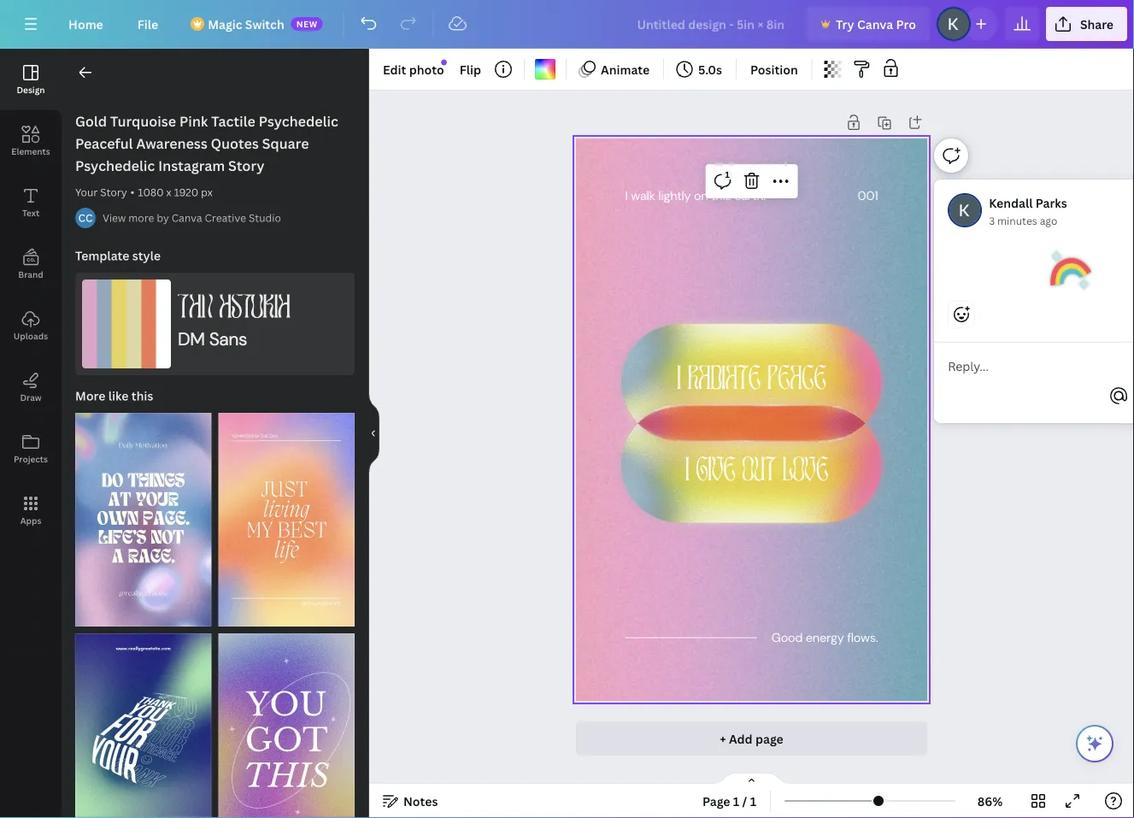 Task type: locate. For each thing, give the bounding box(es) containing it.
canva creative studio image
[[75, 208, 96, 228]]

0 vertical spatial psychedelic
[[259, 112, 339, 130]]

2 horizontal spatial i
[[686, 456, 690, 490]]

more like this
[[75, 388, 153, 404]]

86%
[[978, 793, 1003, 809]]

new image
[[442, 60, 447, 65]]

brand button
[[0, 233, 62, 295]]

quotes
[[211, 134, 259, 153]]

0 horizontal spatial 1
[[726, 169, 730, 180]]

elements button
[[0, 110, 62, 172]]

1 up i walk lightly on this earth.
[[726, 169, 730, 180]]

0 horizontal spatial i
[[625, 188, 628, 204]]

peaceful
[[75, 134, 133, 153]]

home
[[68, 16, 103, 32]]

i for i give out love
[[686, 456, 690, 490]]

0 vertical spatial canva
[[858, 16, 894, 32]]

brand
[[18, 269, 43, 280]]

notes
[[404, 793, 438, 809]]

try canva pro button
[[807, 7, 930, 41]]

home link
[[55, 7, 117, 41]]

1 horizontal spatial i
[[677, 365, 681, 398]]

canva right try at the top right of page
[[858, 16, 894, 32]]

peace
[[768, 365, 826, 398]]

love
[[783, 456, 829, 490]]

story
[[228, 156, 265, 175], [100, 185, 127, 199]]

story down quotes
[[228, 156, 265, 175]]

blue pink minimalist gradient quote instagram story image
[[75, 413, 212, 627]]

1080
[[138, 185, 164, 199]]

/
[[743, 793, 748, 809]]

1 vertical spatial i
[[677, 365, 681, 398]]

i left radiate at the top right of the page
[[677, 365, 681, 398]]

tan
[[178, 293, 213, 328]]

lightly
[[659, 188, 691, 204]]

design button
[[0, 49, 62, 110]]

canva
[[858, 16, 894, 32], [172, 211, 202, 225]]

pro
[[897, 16, 917, 32]]

view
[[103, 211, 126, 225]]

turquoise
[[110, 112, 176, 130]]

1 horizontal spatial canva
[[858, 16, 894, 32]]

1 vertical spatial story
[[100, 185, 127, 199]]

uploads button
[[0, 295, 62, 357]]

flip button
[[453, 56, 488, 83]]

elements
[[11, 145, 50, 157]]

canva right the by
[[172, 211, 202, 225]]

psychedelic down peaceful
[[75, 156, 155, 175]]

pastel and white retro gradient quote instagram story image
[[218, 634, 355, 818]]

out
[[742, 456, 776, 490]]

awareness
[[136, 134, 208, 153]]

page
[[703, 793, 731, 809]]

3
[[989, 213, 995, 227]]

share
[[1081, 16, 1114, 32]]

instagram
[[158, 156, 225, 175]]

draw button
[[0, 357, 62, 418]]

1 horizontal spatial story
[[228, 156, 265, 175]]

apps button
[[0, 480, 62, 541]]

kendall parks list
[[935, 180, 1135, 478]]

i give out love
[[686, 456, 829, 490]]

position
[[751, 61, 798, 77]]

story inside gold turquoise pink tactile psychedelic peaceful awareness quotes square psychedelic instagram story
[[228, 156, 265, 175]]

2 vertical spatial i
[[686, 456, 690, 490]]

5.0s
[[699, 61, 723, 77]]

edit
[[383, 61, 407, 77]]

i radiate peace
[[677, 365, 826, 398]]

0 vertical spatial story
[[228, 156, 265, 175]]

radiate
[[688, 365, 761, 398]]

text
[[22, 207, 39, 218]]

psychedelic up square
[[259, 112, 339, 130]]

1 left /
[[734, 793, 740, 809]]

show pages image
[[711, 772, 793, 786]]

0 horizontal spatial psychedelic
[[75, 156, 155, 175]]

0 vertical spatial this
[[711, 188, 732, 204]]

hide image
[[369, 393, 380, 475]]

this right like
[[131, 388, 153, 404]]

1 vertical spatial canva
[[172, 211, 202, 225]]

by
[[157, 211, 169, 225]]

1 right /
[[751, 793, 757, 809]]

this
[[711, 188, 732, 204], [131, 388, 153, 404]]

i
[[625, 188, 628, 204], [677, 365, 681, 398], [686, 456, 690, 490]]

1 button
[[709, 168, 737, 195]]

green blue grainy gradient thank you instagram story group
[[75, 623, 212, 818]]

Design title text field
[[624, 7, 800, 41]]

this right on
[[711, 188, 732, 204]]

notes button
[[376, 788, 445, 815]]

tan astoria dm sans
[[178, 293, 290, 351]]

page
[[756, 731, 784, 747]]

astoria
[[219, 293, 290, 328]]

earth.
[[735, 188, 766, 204]]

gold turquoise pink tactile psychedelic peaceful awareness quotes square psychedelic instagram story
[[75, 112, 339, 175]]

1 inside button
[[726, 169, 730, 180]]

position button
[[744, 56, 805, 83]]

psychedelic
[[259, 112, 339, 130], [75, 156, 155, 175]]

0 horizontal spatial story
[[100, 185, 127, 199]]

1 vertical spatial this
[[131, 388, 153, 404]]

try
[[836, 16, 855, 32]]

story up view
[[100, 185, 127, 199]]

good
[[772, 630, 803, 646]]

0 vertical spatial i
[[625, 188, 628, 204]]

i left give
[[686, 456, 690, 490]]

walk
[[631, 188, 655, 204]]

animate button
[[574, 56, 657, 83]]

canva creative studio element
[[75, 208, 96, 228]]

ago
[[1040, 213, 1058, 227]]

share button
[[1047, 7, 1128, 41]]

i left walk
[[625, 188, 628, 204]]

0 horizontal spatial canva
[[172, 211, 202, 225]]

uploads
[[14, 330, 48, 342]]

file button
[[124, 7, 172, 41]]



Task type: vqa. For each thing, say whether or not it's contained in the screenshot.
Cards and invitations "LINK"
no



Task type: describe. For each thing, give the bounding box(es) containing it.
more
[[75, 388, 106, 404]]

file
[[137, 16, 158, 32]]

+
[[720, 731, 727, 747]]

draw
[[20, 392, 42, 403]]

view more by canva creative studio
[[103, 211, 281, 225]]

add
[[729, 731, 753, 747]]

template style
[[75, 248, 161, 264]]

more
[[129, 211, 154, 225]]

studio
[[249, 211, 281, 225]]

projects
[[14, 453, 48, 465]]

dm
[[178, 328, 205, 351]]

orange pink textured gradient motivational quote instagram story image
[[218, 413, 355, 627]]

canva inside try canva pro button
[[858, 16, 894, 32]]

projects button
[[0, 418, 62, 480]]

like
[[108, 388, 129, 404]]

edit photo
[[383, 61, 444, 77]]

pastel and white retro gradient quote instagram story group
[[218, 623, 355, 818]]

page 1 / 1
[[703, 793, 757, 809]]

gold
[[75, 112, 107, 130]]

canva inside view more by canva creative studio 'button'
[[172, 211, 202, 225]]

switch
[[245, 16, 284, 32]]

5.0s button
[[671, 56, 729, 83]]

x
[[166, 185, 171, 199]]

1 horizontal spatial psychedelic
[[259, 112, 339, 130]]

magic
[[208, 16, 242, 32]]

apps
[[20, 515, 41, 526]]

Reply draft. Add a reply or @mention. text field
[[948, 357, 1135, 375]]

edit photo button
[[376, 56, 451, 83]]

try canva pro
[[836, 16, 917, 32]]

1 vertical spatial psychedelic
[[75, 156, 155, 175]]

2 horizontal spatial 1
[[751, 793, 757, 809]]

orange pink textured gradient motivational quote instagram story group
[[218, 403, 355, 627]]

1 horizontal spatial 1
[[734, 793, 740, 809]]

i for i walk lightly on this earth.
[[625, 188, 628, 204]]

give
[[696, 456, 736, 490]]

px
[[201, 185, 213, 199]]

i walk lightly on this earth.
[[625, 188, 766, 204]]

0 horizontal spatial this
[[131, 388, 153, 404]]

expressing gratitude image
[[1051, 250, 1092, 291]]

text button
[[0, 172, 62, 233]]

1920
[[174, 185, 199, 199]]

good energy flows.
[[772, 630, 878, 646]]

on
[[694, 188, 708, 204]]

new
[[296, 18, 318, 30]]

animate
[[601, 61, 650, 77]]

side panel tab list
[[0, 49, 62, 541]]

your
[[75, 185, 98, 199]]

creative
[[205, 211, 246, 225]]

kendall
[[989, 195, 1033, 211]]

template
[[75, 248, 129, 264]]

blue pink minimalist gradient quote instagram story group
[[75, 403, 212, 627]]

your story
[[75, 185, 127, 199]]

i for i radiate peace
[[677, 365, 681, 398]]

pink
[[179, 112, 208, 130]]

square
[[262, 134, 309, 153]]

sans
[[209, 328, 247, 351]]

main menu bar
[[0, 0, 1135, 49]]

1 horizontal spatial this
[[711, 188, 732, 204]]

design
[[17, 84, 45, 95]]

photo
[[409, 61, 444, 77]]

minutes
[[998, 213, 1038, 227]]

+ add page button
[[576, 722, 928, 756]]

flip
[[460, 61, 481, 77]]

+ add page
[[720, 731, 784, 747]]

86% button
[[963, 788, 1018, 815]]

energy
[[806, 630, 844, 646]]

green blue grainy gradient thank you instagram story image
[[75, 634, 212, 818]]

001
[[858, 188, 878, 204]]

no color image
[[535, 59, 556, 80]]

1080 x 1920 px
[[138, 185, 213, 199]]

flows.
[[847, 630, 878, 646]]

view more by canva creative studio button
[[103, 210, 281, 227]]

kendall parks 3 minutes ago
[[989, 195, 1068, 227]]

magic switch
[[208, 16, 284, 32]]

canva assistant image
[[1085, 734, 1106, 754]]

tactile
[[211, 112, 256, 130]]



